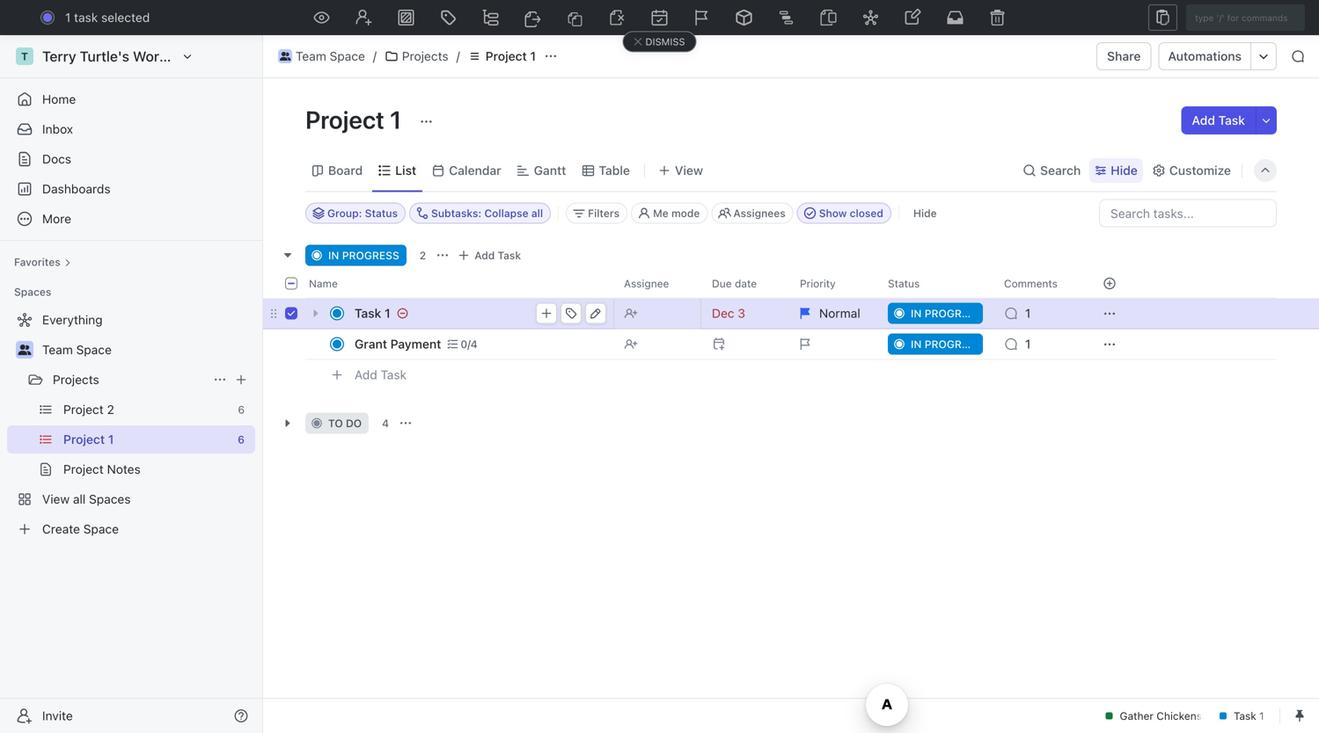 Task type: describe. For each thing, give the bounding box(es) containing it.
priority button
[[789, 270, 877, 298]]

1 horizontal spatial team space link
[[274, 46, 369, 67]]

t
[[21, 50, 28, 62]]

normal
[[819, 306, 860, 321]]

favorites
[[14, 256, 61, 268]]

view all spaces link
[[7, 486, 252, 514]]

sidebar navigation
[[0, 35, 267, 734]]

in for first in progress dropdown button from the bottom
[[911, 338, 922, 351]]

home link
[[7, 85, 255, 114]]

dashboards link
[[7, 175, 255, 203]]

docs
[[42, 152, 71, 166]]

project 1 link inside tree
[[63, 426, 231, 454]]

2 / from the left
[[456, 49, 460, 63]]

new
[[1166, 10, 1191, 25]]

0 horizontal spatial status
[[365, 207, 398, 220]]

workspace
[[133, 48, 206, 65]]

space inside create space link
[[83, 522, 119, 537]]

1 vertical spatial task
[[498, 249, 521, 262]]

user group image
[[18, 345, 31, 355]]

show closed button
[[797, 203, 891, 224]]

0/4
[[461, 338, 478, 351]]

0 vertical spatial all
[[531, 207, 543, 220]]

comments button
[[993, 270, 1081, 298]]

me
[[653, 207, 668, 220]]

search
[[1040, 163, 1081, 178]]

0 vertical spatial projects
[[402, 49, 448, 63]]

progress for first in progress dropdown button from the bottom
[[925, 338, 982, 351]]

team space link inside sidebar navigation
[[42, 336, 252, 364]]

assignees button
[[711, 203, 793, 224]]

customize
[[1169, 163, 1231, 178]]

1 inside "link"
[[385, 306, 390, 321]]

task for the bottommost add task button
[[381, 368, 407, 382]]

1 horizontal spatial team space
[[296, 49, 365, 63]]

projects inside sidebar navigation
[[53, 373, 99, 387]]

subtasks: collapse all
[[431, 207, 543, 220]]

view button
[[652, 150, 709, 191]]

table
[[599, 163, 630, 178]]

show closed
[[819, 207, 883, 220]]

in progress for 1st in progress dropdown button from the top of the page
[[911, 308, 982, 320]]

do
[[346, 418, 362, 430]]

2 in progress button from the top
[[877, 329, 993, 360]]

0 vertical spatial add task
[[1192, 113, 1245, 128]]

add for the bottommost add task button
[[355, 368, 377, 382]]

‎task 1
[[355, 306, 390, 321]]

set priority image
[[694, 10, 710, 26]]

1 vertical spatial add task button
[[453, 245, 528, 266]]

0 vertical spatial team
[[296, 49, 326, 63]]

turtle's
[[80, 48, 129, 65]]

dashboards
[[42, 182, 111, 196]]

payment
[[390, 337, 441, 352]]

gantt link
[[530, 158, 566, 183]]

mode
[[671, 207, 700, 220]]

0 horizontal spatial dropdown menu image
[[609, 10, 625, 26]]

0/4 button
[[445, 336, 479, 353]]

grant
[[355, 337, 387, 352]]

hide inside dropdown button
[[1111, 163, 1138, 178]]

board link
[[325, 158, 363, 183]]

list
[[395, 163, 416, 178]]

filters button
[[566, 203, 627, 224]]

automations
[[1168, 49, 1242, 63]]

share button
[[1096, 42, 1151, 70]]

assignees
[[733, 207, 786, 220]]

hide button
[[1090, 158, 1143, 183]]

search button
[[1017, 158, 1086, 183]]

terry turtle's workspace
[[42, 48, 206, 65]]

everything
[[42, 313, 103, 327]]

inbox
[[42, 122, 73, 136]]

more button
[[7, 205, 255, 233]]

assignee button
[[613, 270, 701, 298]]

automations button
[[1159, 43, 1250, 70]]

list link
[[392, 158, 416, 183]]

closed
[[850, 207, 883, 220]]

name button
[[305, 270, 613, 298]]

normal button
[[789, 298, 877, 330]]

to
[[328, 418, 343, 430]]

⌘k
[[777, 10, 796, 25]]

project inside 'link'
[[63, 462, 104, 477]]

spaces inside view all spaces link
[[89, 492, 131, 507]]

0 vertical spatial in
[[328, 249, 339, 262]]

6 for project 2
[[238, 404, 245, 416]]

view button
[[652, 158, 709, 183]]

0 vertical spatial progress
[[342, 249, 399, 262]]

customize button
[[1146, 158, 1236, 183]]

status inside dropdown button
[[888, 278, 920, 290]]

comments
[[1004, 278, 1058, 290]]

1 horizontal spatial projects link
[[380, 46, 453, 67]]

calendar link
[[445, 158, 501, 183]]

all inside sidebar navigation
[[73, 492, 86, 507]]

due date
[[712, 278, 757, 290]]

status button
[[877, 270, 993, 298]]

grant payment
[[355, 337, 441, 352]]

dismiss
[[645, 36, 685, 47]]

inbox link
[[7, 115, 255, 143]]

gantt
[[534, 163, 566, 178]]

share
[[1107, 49, 1141, 63]]

‎task 1 link
[[350, 301, 610, 326]]

in for 1st in progress dropdown button from the top of the page
[[911, 308, 922, 320]]

search...
[[619, 10, 669, 25]]

project 2
[[63, 403, 114, 417]]

to do
[[328, 418, 362, 430]]

project notes link
[[63, 456, 252, 484]]

everything link
[[7, 306, 252, 334]]

1 in progress button from the top
[[877, 298, 993, 330]]

show
[[819, 207, 847, 220]]

1 inside tree
[[108, 432, 114, 447]]

more
[[42, 212, 71, 226]]

0 vertical spatial project 1
[[485, 49, 536, 63]]

due date button
[[701, 270, 789, 298]]



Task type: locate. For each thing, give the bounding box(es) containing it.
1 vertical spatial space
[[76, 343, 112, 357]]

team space link
[[274, 46, 369, 67], [42, 336, 252, 364]]

terry turtle's workspace, , element
[[16, 48, 33, 65]]

1 horizontal spatial hide
[[1111, 163, 1138, 178]]

0 horizontal spatial project 1 link
[[63, 426, 231, 454]]

1 horizontal spatial task
[[498, 249, 521, 262]]

0 horizontal spatial /
[[373, 49, 377, 63]]

1 vertical spatial add
[[474, 249, 495, 262]]

0 vertical spatial view
[[675, 163, 703, 178]]

0 horizontal spatial project 1
[[63, 432, 114, 447]]

type '/' for commands field
[[1186, 4, 1305, 31]]

team space right user group image
[[296, 49, 365, 63]]

0 horizontal spatial hide
[[913, 207, 937, 220]]

project 2 link
[[63, 396, 231, 424]]

0 horizontal spatial 2
[[107, 403, 114, 417]]

1 vertical spatial progress
[[925, 308, 982, 320]]

group: status
[[327, 207, 398, 220]]

all
[[531, 207, 543, 220], [73, 492, 86, 507]]

1 vertical spatial projects
[[53, 373, 99, 387]]

dropdown menu image
[[904, 8, 922, 26], [609, 10, 625, 26]]

tree containing everything
[[7, 306, 255, 544]]

0 vertical spatial space
[[330, 49, 365, 63]]

table link
[[595, 158, 630, 183]]

subtasks:
[[431, 207, 482, 220]]

4
[[382, 418, 389, 430]]

0 vertical spatial spaces
[[14, 286, 51, 298]]

1 vertical spatial in
[[911, 308, 922, 320]]

task down grant payment
[[381, 368, 407, 382]]

1 vertical spatial all
[[73, 492, 86, 507]]

2 1 button from the top
[[993, 329, 1081, 360]]

team space inside tree
[[42, 343, 112, 357]]

1 horizontal spatial /
[[456, 49, 460, 63]]

2 vertical spatial add task
[[355, 368, 407, 382]]

1 horizontal spatial 2
[[420, 249, 426, 262]]

me mode button
[[631, 203, 708, 224]]

hide inside button
[[913, 207, 937, 220]]

in progress for first in progress dropdown button from the bottom
[[911, 338, 982, 351]]

1 horizontal spatial all
[[531, 207, 543, 220]]

0 vertical spatial hide
[[1111, 163, 1138, 178]]

‎task
[[355, 306, 381, 321]]

space right user group image
[[330, 49, 365, 63]]

0 vertical spatial 2
[[420, 249, 426, 262]]

0 horizontal spatial view
[[42, 492, 70, 507]]

2 horizontal spatial task
[[1218, 113, 1245, 128]]

add up the customize
[[1192, 113, 1215, 128]]

new button
[[1141, 4, 1202, 32]]

spaces down project notes
[[89, 492, 131, 507]]

1 1 button from the top
[[993, 298, 1081, 330]]

0 horizontal spatial spaces
[[14, 286, 51, 298]]

0 horizontal spatial add
[[355, 368, 377, 382]]

1 horizontal spatial spaces
[[89, 492, 131, 507]]

1 horizontal spatial add task
[[474, 249, 521, 262]]

collapse
[[484, 207, 528, 220]]

view up create at the bottom of the page
[[42, 492, 70, 507]]

1 button for first in progress dropdown button from the bottom
[[993, 329, 1081, 360]]

0 vertical spatial status
[[365, 207, 398, 220]]

docs link
[[7, 145, 255, 173]]

1 horizontal spatial view
[[675, 163, 703, 178]]

0 horizontal spatial add task
[[355, 368, 407, 382]]

1 vertical spatial team
[[42, 343, 73, 357]]

2 vertical spatial task
[[381, 368, 407, 382]]

1 button down "comments" dropdown button
[[993, 329, 1081, 360]]

2 vertical spatial project 1
[[63, 432, 114, 447]]

/
[[373, 49, 377, 63], [456, 49, 460, 63]]

1 horizontal spatial projects
[[402, 49, 448, 63]]

projects link
[[380, 46, 453, 67], [53, 366, 206, 394]]

0 vertical spatial team space
[[296, 49, 365, 63]]

group:
[[327, 207, 362, 220]]

add task up the customize
[[1192, 113, 1245, 128]]

0 horizontal spatial all
[[73, 492, 86, 507]]

add up name dropdown button
[[474, 249, 495, 262]]

1 horizontal spatial project 1
[[305, 105, 407, 134]]

team space down everything
[[42, 343, 112, 357]]

task
[[74, 10, 98, 25]]

2 vertical spatial add task button
[[347, 365, 414, 386]]

1 vertical spatial 2
[[107, 403, 114, 417]]

1 horizontal spatial dropdown menu image
[[904, 8, 922, 26]]

0 horizontal spatial team space link
[[42, 336, 252, 364]]

0 vertical spatial 6
[[238, 404, 245, 416]]

project 1 inside sidebar navigation
[[63, 432, 114, 447]]

project notes
[[63, 462, 141, 477]]

projects
[[402, 49, 448, 63], [53, 373, 99, 387]]

hide button
[[906, 203, 944, 224]]

add task button up name dropdown button
[[453, 245, 528, 266]]

1 horizontal spatial team
[[296, 49, 326, 63]]

2 up name dropdown button
[[420, 249, 426, 262]]

home
[[42, 92, 76, 106]]

date
[[735, 278, 757, 290]]

0 horizontal spatial task
[[381, 368, 407, 382]]

add down the grant
[[355, 368, 377, 382]]

1 vertical spatial 6
[[238, 434, 245, 446]]

2 vertical spatial in progress
[[911, 338, 982, 351]]

0 horizontal spatial team
[[42, 343, 73, 357]]

1 vertical spatial status
[[888, 278, 920, 290]]

1 vertical spatial view
[[42, 492, 70, 507]]

in
[[328, 249, 339, 262], [911, 308, 922, 320], [911, 338, 922, 351]]

team right user group icon
[[42, 343, 73, 357]]

1 vertical spatial add task
[[474, 249, 521, 262]]

add task
[[1192, 113, 1245, 128], [474, 249, 521, 262], [355, 368, 407, 382]]

project 1 link
[[463, 46, 540, 67], [63, 426, 231, 454]]

add task button up the customize
[[1181, 106, 1256, 135]]

0 horizontal spatial projects
[[53, 373, 99, 387]]

me mode
[[653, 207, 700, 220]]

1 vertical spatial project 1 link
[[63, 426, 231, 454]]

1 vertical spatial spaces
[[89, 492, 131, 507]]

1 horizontal spatial add task button
[[453, 245, 528, 266]]

status
[[365, 207, 398, 220], [888, 278, 920, 290]]

create space link
[[7, 516, 252, 544]]

selected
[[101, 10, 150, 25]]

0 vertical spatial task
[[1218, 113, 1245, 128]]

Search tasks... text field
[[1100, 200, 1276, 227]]

0 vertical spatial team space link
[[274, 46, 369, 67]]

1 6 from the top
[[238, 404, 245, 416]]

view for view
[[675, 163, 703, 178]]

2 inside sidebar navigation
[[107, 403, 114, 417]]

view for view all spaces
[[42, 492, 70, 507]]

due
[[712, 278, 732, 290]]

add task down the grant
[[355, 368, 407, 382]]

priority
[[800, 278, 836, 290]]

2 vertical spatial add
[[355, 368, 377, 382]]

1 task selected
[[65, 10, 150, 25]]

filters
[[588, 207, 620, 220]]

view inside tree
[[42, 492, 70, 507]]

2 vertical spatial in
[[911, 338, 922, 351]]

0 vertical spatial add task button
[[1181, 106, 1256, 135]]

1 button down comments
[[993, 298, 1081, 330]]

all up create space
[[73, 492, 86, 507]]

view inside button
[[675, 163, 703, 178]]

assignee
[[624, 278, 669, 290]]

all right collapse
[[531, 207, 543, 220]]

status right priority dropdown button
[[888, 278, 920, 290]]

2 horizontal spatial project 1
[[485, 49, 536, 63]]

add
[[1192, 113, 1215, 128], [474, 249, 495, 262], [355, 368, 377, 382]]

1 vertical spatial projects link
[[53, 366, 206, 394]]

invite
[[42, 709, 73, 724]]

add task down collapse
[[474, 249, 521, 262]]

create space
[[42, 522, 119, 537]]

task up the customize
[[1218, 113, 1245, 128]]

calendar
[[449, 163, 501, 178]]

terry
[[42, 48, 76, 65]]

6 for project 1
[[238, 434, 245, 446]]

project
[[485, 49, 527, 63], [305, 105, 384, 134], [63, 403, 104, 417], [63, 432, 105, 447], [63, 462, 104, 477]]

2 horizontal spatial add task
[[1192, 113, 1245, 128]]

1 button
[[993, 298, 1081, 330], [993, 329, 1081, 360]]

team space
[[296, 49, 365, 63], [42, 343, 112, 357]]

view up mode
[[675, 163, 703, 178]]

add task button down the grant
[[347, 365, 414, 386]]

2 up project notes
[[107, 403, 114, 417]]

spaces down favorites
[[14, 286, 51, 298]]

name
[[309, 278, 338, 290]]

notes
[[107, 462, 141, 477]]

2 vertical spatial progress
[[925, 338, 982, 351]]

2 horizontal spatial add
[[1192, 113, 1215, 128]]

1 horizontal spatial project 1 link
[[463, 46, 540, 67]]

add task button
[[1181, 106, 1256, 135], [453, 245, 528, 266], [347, 365, 414, 386]]

1 button for 1st in progress dropdown button from the top of the page
[[993, 298, 1081, 330]]

space
[[330, 49, 365, 63], [76, 343, 112, 357], [83, 522, 119, 537]]

space down view all spaces
[[83, 522, 119, 537]]

1 horizontal spatial status
[[888, 278, 920, 290]]

progress for 1st in progress dropdown button from the top of the page
[[925, 308, 982, 320]]

in progress
[[328, 249, 399, 262], [911, 308, 982, 320], [911, 338, 982, 351]]

create
[[42, 522, 80, 537]]

2 6 from the top
[[238, 434, 245, 446]]

1 vertical spatial team space link
[[42, 336, 252, 364]]

hide right search
[[1111, 163, 1138, 178]]

0 vertical spatial projects link
[[380, 46, 453, 67]]

favorites button
[[7, 252, 78, 273]]

2 vertical spatial space
[[83, 522, 119, 537]]

1 vertical spatial project 1
[[305, 105, 407, 134]]

view all spaces
[[42, 492, 131, 507]]

0 vertical spatial add
[[1192, 113, 1215, 128]]

0 horizontal spatial projects link
[[53, 366, 206, 394]]

1 / from the left
[[373, 49, 377, 63]]

0 vertical spatial in progress
[[328, 249, 399, 262]]

0 vertical spatial project 1 link
[[463, 46, 540, 67]]

team inside sidebar navigation
[[42, 343, 73, 357]]

user group image
[[280, 52, 291, 61]]

hide
[[1111, 163, 1138, 178], [913, 207, 937, 220]]

status right the group:
[[365, 207, 398, 220]]

1 horizontal spatial add
[[474, 249, 495, 262]]

1 vertical spatial in progress
[[911, 308, 982, 320]]

0 horizontal spatial team space
[[42, 343, 112, 357]]

add for the top add task button
[[1192, 113, 1215, 128]]

in progress button
[[877, 298, 993, 330], [877, 329, 993, 360]]

2 horizontal spatial add task button
[[1181, 106, 1256, 135]]

team right user group image
[[296, 49, 326, 63]]

1 vertical spatial hide
[[913, 207, 937, 220]]

task for the top add task button
[[1218, 113, 1245, 128]]

progress
[[342, 249, 399, 262], [925, 308, 982, 320], [925, 338, 982, 351]]

tree inside sidebar navigation
[[7, 306, 255, 544]]

space down everything
[[76, 343, 112, 357]]

hide right closed
[[913, 207, 937, 220]]

task down collapse
[[498, 249, 521, 262]]

board
[[328, 163, 363, 178]]

tree
[[7, 306, 255, 544]]

0 horizontal spatial add task button
[[347, 365, 414, 386]]

1 vertical spatial team space
[[42, 343, 112, 357]]



Task type: vqa. For each thing, say whether or not it's contained in the screenshot.
priority dropdown button
yes



